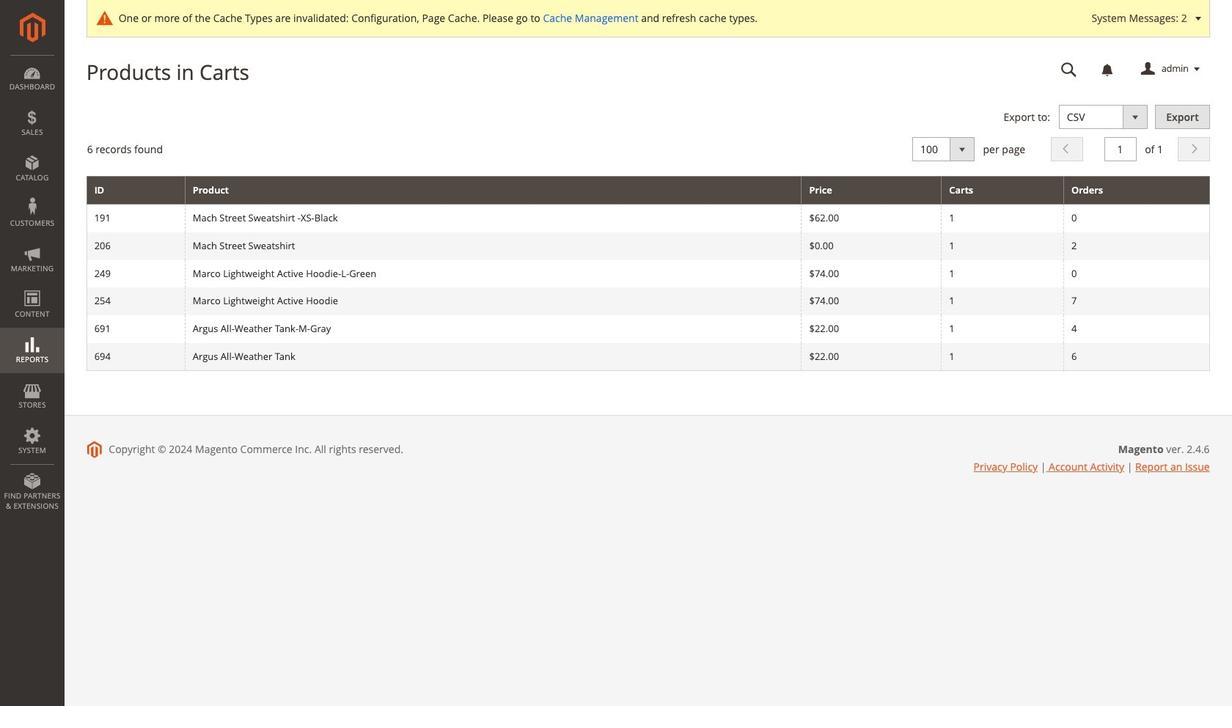 Task type: describe. For each thing, give the bounding box(es) containing it.
magento admin panel image
[[19, 12, 45, 43]]



Task type: locate. For each thing, give the bounding box(es) containing it.
None text field
[[1051, 56, 1088, 82], [1104, 137, 1137, 161], [1051, 56, 1088, 82], [1104, 137, 1137, 161]]

menu bar
[[0, 55, 65, 519]]



